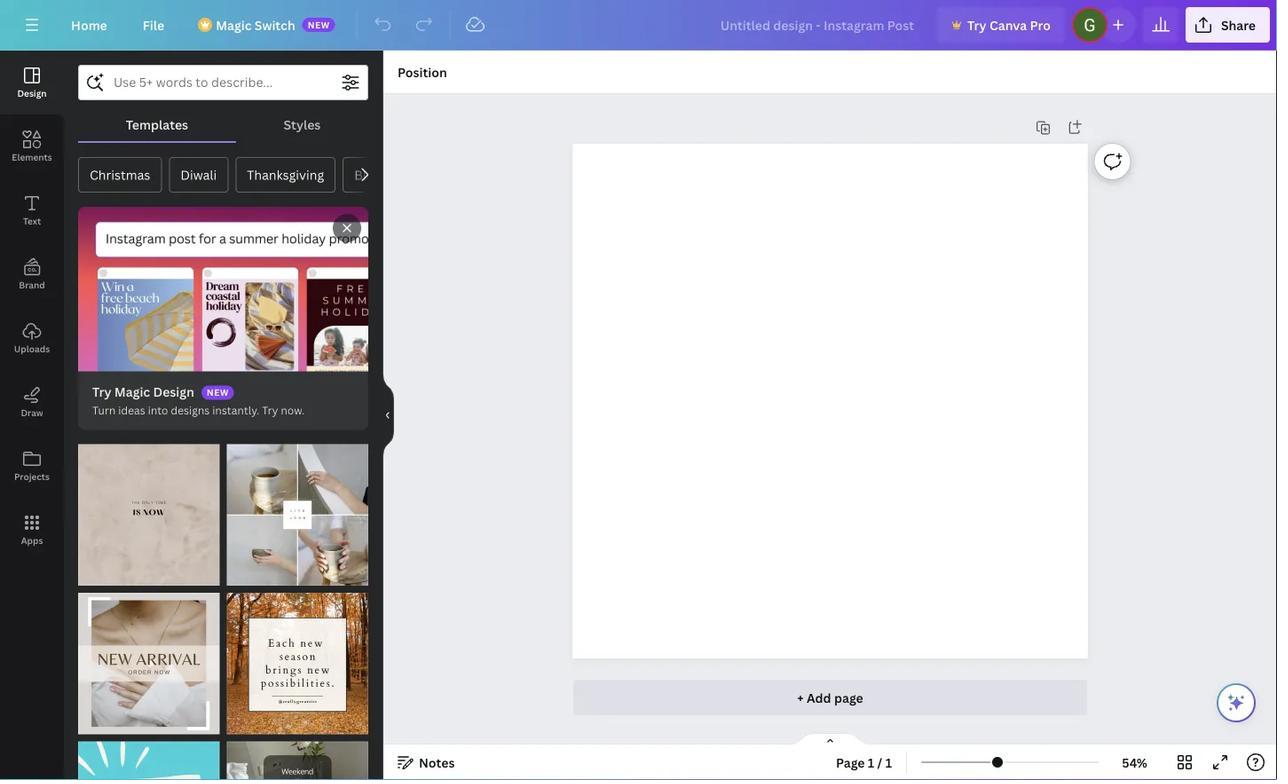 Task type: locate. For each thing, give the bounding box(es) containing it.
black friday
[[354, 166, 425, 183]]

templates button
[[78, 107, 236, 141]]

main menu bar
[[0, 0, 1277, 51]]

weekend calling ui instagram post group
[[227, 731, 368, 780]]

0 vertical spatial new
[[308, 19, 330, 31]]

black friday button
[[343, 157, 436, 193]]

minimal square photo collage photography instagram post image
[[227, 444, 368, 586]]

projects button
[[0, 434, 64, 498]]

try for try canva pro
[[968, 16, 987, 33]]

show pages image
[[788, 732, 873, 746]]

projects
[[14, 470, 50, 482]]

1
[[868, 754, 875, 771], [886, 754, 892, 771]]

switch
[[255, 16, 295, 33]]

new inside main menu bar
[[308, 19, 330, 31]]

elements button
[[0, 115, 64, 178]]

orange natural fall quote instagram post image
[[227, 593, 368, 735]]

magic
[[216, 16, 252, 33], [114, 384, 150, 400]]

cream elegant new arrival instagram post image
[[78, 593, 220, 735]]

templates
[[126, 116, 188, 133]]

54% button
[[1106, 748, 1164, 777]]

design
[[17, 87, 47, 99], [153, 384, 194, 400]]

brand
[[19, 279, 45, 291]]

new up instantly.
[[207, 386, 229, 398]]

thanksgiving button
[[235, 157, 336, 193]]

1 vertical spatial try
[[92, 384, 111, 400]]

notes button
[[391, 748, 462, 777]]

0 horizontal spatial design
[[17, 87, 47, 99]]

1 left "/"
[[868, 754, 875, 771]]

now.
[[281, 403, 305, 418]]

1 horizontal spatial design
[[153, 384, 194, 400]]

design up into
[[153, 384, 194, 400]]

diwali button
[[169, 157, 228, 193]]

try
[[968, 16, 987, 33], [92, 384, 111, 400], [262, 403, 278, 418]]

magic up ideas
[[114, 384, 150, 400]]

magic left switch
[[216, 16, 252, 33]]

file button
[[128, 7, 179, 43]]

1 horizontal spatial try
[[262, 403, 278, 418]]

Design title text field
[[706, 7, 930, 43]]

magic inside main menu bar
[[216, 16, 252, 33]]

new
[[308, 19, 330, 31], [207, 386, 229, 398]]

brand button
[[0, 242, 64, 306]]

share button
[[1186, 7, 1270, 43]]

/
[[877, 754, 883, 771]]

design button
[[0, 51, 64, 115]]

friday
[[390, 166, 425, 183]]

turn ideas into designs instantly. try now.
[[92, 403, 305, 418]]

uploads
[[14, 343, 50, 355]]

apps
[[21, 534, 43, 546]]

0 horizontal spatial 1
[[868, 754, 875, 771]]

try up turn
[[92, 384, 111, 400]]

christmas button
[[78, 157, 162, 193]]

2 horizontal spatial try
[[968, 16, 987, 33]]

ideas
[[118, 403, 145, 418]]

try inside button
[[968, 16, 987, 33]]

hide image
[[383, 373, 394, 458]]

into
[[148, 403, 168, 418]]

0 horizontal spatial try
[[92, 384, 111, 400]]

new right switch
[[308, 19, 330, 31]]

orange natural fall quote instagram post group
[[227, 582, 368, 735]]

1 right "/"
[[886, 754, 892, 771]]

draw
[[21, 407, 43, 419]]

1 vertical spatial design
[[153, 384, 194, 400]]

diwali
[[181, 166, 217, 183]]

neutral minimalist simple elegant marble quote instagram post image
[[78, 444, 220, 586]]

page 1 / 1
[[836, 754, 892, 771]]

0 vertical spatial magic
[[216, 16, 252, 33]]

position
[[398, 63, 447, 80]]

1 vertical spatial magic
[[114, 384, 150, 400]]

0 vertical spatial design
[[17, 87, 47, 99]]

design up elements button
[[17, 87, 47, 99]]

1 horizontal spatial 1
[[886, 754, 892, 771]]

2 1 from the left
[[886, 754, 892, 771]]

0 vertical spatial try
[[968, 16, 987, 33]]

share
[[1221, 16, 1256, 33]]

try left now. on the bottom left of page
[[262, 403, 278, 418]]

0 horizontal spatial new
[[207, 386, 229, 398]]

+ add page button
[[573, 680, 1088, 715]]

text button
[[0, 178, 64, 242]]

1 horizontal spatial magic
[[216, 16, 252, 33]]

thanksgiving
[[247, 166, 324, 183]]

0 horizontal spatial magic
[[114, 384, 150, 400]]

neutral minimalist simple elegant marble quote instagram post group
[[78, 434, 220, 586]]

try left canva
[[968, 16, 987, 33]]

1 vertical spatial new
[[207, 386, 229, 398]]

position button
[[391, 58, 454, 86]]

weekend calling ui instagram post image
[[227, 742, 368, 780]]

1 horizontal spatial new
[[308, 19, 330, 31]]



Task type: describe. For each thing, give the bounding box(es) containing it.
turn
[[92, 403, 116, 418]]

side panel tab list
[[0, 51, 64, 562]]

uploads button
[[0, 306, 64, 370]]

+ add page
[[797, 689, 863, 706]]

text
[[23, 215, 41, 227]]

magic switch
[[216, 16, 295, 33]]

page
[[834, 689, 863, 706]]

apps button
[[0, 498, 64, 562]]

styles
[[283, 116, 321, 133]]

Use 5+ words to describe... search field
[[114, 66, 333, 99]]

home
[[71, 16, 107, 33]]

instantly.
[[212, 403, 259, 418]]

black
[[354, 166, 387, 183]]

canva assistant image
[[1226, 692, 1247, 714]]

add
[[807, 689, 831, 706]]

canva
[[990, 16, 1027, 33]]

1 1 from the left
[[868, 754, 875, 771]]

page
[[836, 754, 865, 771]]

styles button
[[236, 107, 368, 141]]

try canva pro button
[[937, 7, 1065, 43]]

design inside button
[[17, 87, 47, 99]]

minimal square photo collage photography instagram post group
[[227, 434, 368, 586]]

2 vertical spatial try
[[262, 403, 278, 418]]

draw button
[[0, 370, 64, 434]]

instagram post for a summer holiday promo image
[[78, 207, 368, 372]]

+
[[797, 689, 804, 706]]

designs
[[171, 403, 210, 418]]

christmas
[[90, 166, 150, 183]]

try canva pro
[[968, 16, 1051, 33]]

elements
[[12, 151, 52, 163]]

file
[[143, 16, 164, 33]]

pro
[[1030, 16, 1051, 33]]

54%
[[1122, 754, 1148, 771]]

try magic design
[[92, 384, 194, 400]]

try for try magic design
[[92, 384, 111, 400]]

cream elegant new arrival instagram post group
[[78, 582, 220, 735]]

turquoise modern warning with rays instagram post group
[[78, 731, 220, 780]]

turquoise modern warning with rays instagram post image
[[78, 742, 220, 780]]

notes
[[419, 754, 455, 771]]

home link
[[57, 7, 121, 43]]



Task type: vqa. For each thing, say whether or not it's contained in the screenshot.
New inside Main MENU BAR
yes



